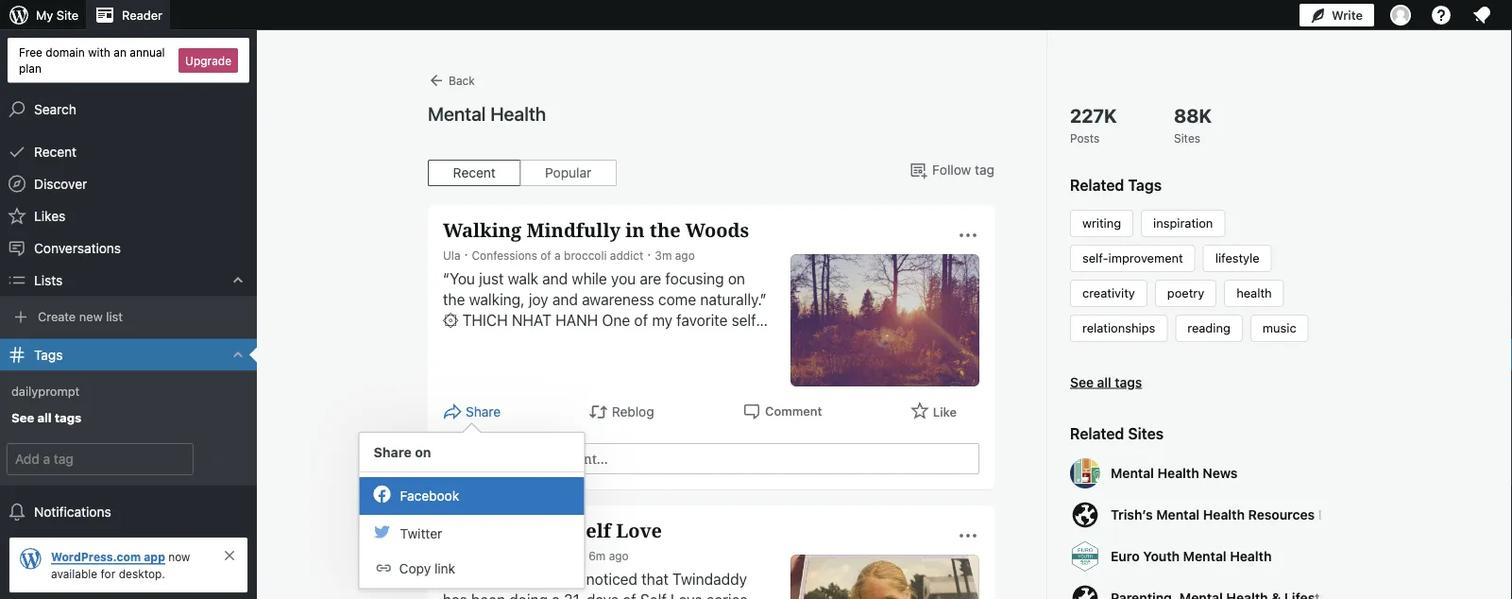 Task type: locate. For each thing, give the bounding box(es) containing it.
add group
[[0, 440, 257, 478]]

mental health news
[[1111, 465, 1238, 481]]

1 vertical spatial tags
[[55, 410, 82, 424]]

1 horizontal spatial ·
[[581, 547, 585, 562]]

been
[[471, 591, 506, 599]]

1 horizontal spatial ago
[[675, 248, 695, 262]]

share button
[[443, 402, 501, 422]]

menu containing facebook
[[360, 472, 584, 588]]

related for related sites
[[1070, 425, 1125, 443]]

227k
[[1070, 104, 1117, 126]]

tags
[[1115, 374, 1142, 390], [55, 410, 82, 424]]

0 horizontal spatial tags
[[34, 347, 63, 362]]

1 horizontal spatial recent
[[453, 165, 496, 180]]

comment
[[765, 404, 822, 418]]

1 vertical spatial recent
[[453, 165, 496, 180]]

write
[[1332, 8, 1363, 22]]

tags link
[[0, 339, 257, 371]]

group
[[453, 443, 980, 474]]

mental up trish's
[[1111, 465, 1155, 481]]

self up "6m"
[[575, 517, 611, 543]]

self
[[575, 517, 611, 543], [640, 591, 667, 599]]

notifications link
[[0, 496, 257, 528]]

of right "bit"
[[551, 517, 570, 543]]

0 vertical spatial ago
[[675, 248, 695, 262]]

health left the news
[[1158, 465, 1200, 481]]

of down noticed
[[623, 591, 637, 599]]

1 horizontal spatial all
[[1098, 374, 1112, 390]]

toggle menu image
[[957, 524, 980, 547]]

1 vertical spatial see all tags link
[[0, 404, 257, 433]]

88k
[[1174, 104, 1212, 126]]

tooltip
[[359, 422, 585, 589]]

see all tags up related sites
[[1070, 374, 1142, 390]]

1 vertical spatial see all tags
[[11, 410, 82, 424]]

tags up dailyprompt
[[34, 347, 63, 362]]

1 vertical spatial love
[[671, 591, 703, 599]]

related up mental health news
[[1070, 425, 1125, 443]]

1 horizontal spatial tags
[[1115, 374, 1142, 390]]

0 vertical spatial sites
[[1174, 131, 1201, 145]]

1 vertical spatial of
[[551, 517, 570, 543]]

reader
[[122, 8, 162, 22]]

tag
[[975, 162, 995, 178]]

euro youth mental health link
[[1070, 541, 1326, 572]]

0 horizontal spatial ago
[[609, 549, 629, 562]]

noticed
[[586, 570, 638, 588]]

ago right "6m"
[[609, 549, 629, 562]]

tags up inspiration
[[1128, 176, 1162, 194]]

write link
[[1300, 0, 1375, 30]]

reader link
[[86, 0, 170, 30]]

confessions of a broccoli addict link
[[472, 248, 644, 262]]

sites inside 88k sites
[[1174, 131, 1201, 145]]

0 vertical spatial see
[[1070, 374, 1094, 390]]

0 vertical spatial tags
[[1115, 374, 1142, 390]]

option group
[[428, 160, 617, 186]]

0 horizontal spatial all
[[37, 410, 52, 424]]

· left 3m
[[648, 246, 651, 262]]

0 horizontal spatial tags
[[55, 410, 82, 424]]

3m
[[655, 248, 672, 262]]

see up related sites
[[1070, 374, 1094, 390]]

walking mindfully in the woods link
[[443, 216, 749, 244]]

new
[[79, 309, 103, 323]]

related for related tags
[[1070, 176, 1125, 194]]

of down mindfully
[[541, 248, 552, 262]]

share for share on
[[374, 444, 412, 460]]

sites up mental health news
[[1128, 425, 1164, 443]]

euro
[[1111, 548, 1140, 564]]

see down dailyprompt
[[11, 410, 34, 424]]

1 vertical spatial health
[[1203, 507, 1245, 522]]

see all tags down dailyprompt
[[11, 410, 82, 424]]

recent up the 'walking'
[[453, 165, 496, 180]]

1 vertical spatial sites
[[1128, 425, 1164, 443]]

mental down "trish's mental health resources blog" link
[[1184, 548, 1227, 564]]

share left on
[[374, 444, 412, 460]]

sites
[[1174, 131, 1201, 145], [1128, 425, 1164, 443]]

31-
[[564, 591, 587, 599]]

1 horizontal spatial sites
[[1174, 131, 1201, 145]]

main content
[[428, 71, 1347, 599]]

1 horizontal spatial share
[[466, 404, 501, 420]]

·
[[464, 246, 468, 262], [648, 246, 651, 262], [581, 547, 585, 562]]

sites down 88k
[[1174, 131, 1201, 145]]

0 horizontal spatial love
[[616, 517, 662, 543]]

1 vertical spatial see
[[11, 410, 34, 424]]

0 vertical spatial tags
[[1128, 176, 1162, 194]]

2 vertical spatial of
[[623, 591, 637, 599]]

upgrade
[[185, 54, 231, 67]]

bit
[[519, 517, 546, 543]]

0 horizontal spatial recent
[[34, 144, 77, 159]]

list
[[106, 309, 123, 323]]

a up been
[[488, 570, 496, 588]]

1 horizontal spatial self
[[640, 591, 667, 599]]

1 vertical spatial tags
[[34, 347, 63, 362]]

0 vertical spatial see all tags
[[1070, 374, 1142, 390]]

· inside a little bit of self love · 6m ago …just a little bit. i've noticed that twindaddy has been doing a 31-days of self love serie
[[581, 547, 585, 562]]

upgrade button
[[179, 48, 238, 73]]

broccoli
[[564, 248, 607, 262]]

tags up related sites
[[1115, 374, 1142, 390]]

recent
[[34, 144, 77, 159], [453, 165, 496, 180]]

lifestyle link
[[1216, 251, 1260, 265]]

relationships link
[[1083, 321, 1156, 335]]

of
[[541, 248, 552, 262], [551, 517, 570, 543], [623, 591, 637, 599]]

in
[[626, 217, 645, 243]]

health link
[[1237, 286, 1272, 300]]

a inside walking mindfully in the woods ula · confessions of a broccoli addict · 3m ago
[[555, 248, 561, 262]]

· left "6m"
[[581, 547, 585, 562]]

related up writing link
[[1070, 176, 1125, 194]]

manage your notifications image
[[1471, 4, 1494, 26]]

share inside button
[[466, 404, 501, 420]]

recent up discover
[[34, 144, 77, 159]]

all up related sites
[[1098, 374, 1112, 390]]

see all tags
[[1070, 374, 1142, 390], [11, 410, 82, 424]]

0 vertical spatial share
[[466, 404, 501, 420]]

my profile image
[[1391, 5, 1412, 26]]

0 vertical spatial love
[[616, 517, 662, 543]]

dismiss image
[[222, 548, 237, 563]]

0 vertical spatial of
[[541, 248, 552, 262]]

recent inside radio
[[453, 165, 496, 180]]

love down twindaddy
[[671, 591, 703, 599]]

see all tags link up add group on the left bottom
[[0, 404, 257, 433]]

youth
[[1143, 548, 1180, 564]]

follow tag button
[[909, 160, 995, 180]]

main content containing walking mindfully in the woods
[[428, 71, 1347, 599]]

likes link
[[0, 200, 257, 232]]

0 vertical spatial self
[[575, 517, 611, 543]]

0 horizontal spatial share
[[374, 444, 412, 460]]

keyboard_arrow_down image
[[229, 345, 248, 364]]

facebook button
[[360, 477, 584, 515]]

a left the 31-
[[552, 591, 560, 599]]

· for ula
[[464, 246, 468, 262]]

share up bob builder 'image'
[[466, 404, 501, 420]]

health down the news
[[1203, 507, 1245, 522]]

1 horizontal spatial tags
[[1128, 176, 1162, 194]]

0 vertical spatial see all tags link
[[1070, 372, 1326, 392]]

blog
[[1319, 507, 1347, 522]]

menu
[[360, 472, 584, 588]]

create new list link
[[0, 303, 257, 331]]

see all tags link down reading link
[[1070, 372, 1326, 392]]

1 horizontal spatial see
[[1070, 374, 1094, 390]]

share
[[466, 404, 501, 420], [374, 444, 412, 460]]

1 related from the top
[[1070, 176, 1125, 194]]

0 horizontal spatial sites
[[1128, 425, 1164, 443]]

posts
[[1070, 131, 1100, 145]]

1 vertical spatial a
[[488, 570, 496, 588]]

1 vertical spatial ago
[[609, 549, 629, 562]]

0 horizontal spatial ·
[[464, 246, 468, 262]]

1 horizontal spatial see all tags link
[[1070, 372, 1326, 392]]

· right ula link
[[464, 246, 468, 262]]

0 horizontal spatial see all tags
[[11, 410, 82, 424]]

i've
[[559, 570, 583, 588]]

reading link
[[1188, 321, 1231, 335]]

0 vertical spatial a
[[555, 248, 561, 262]]

2 related from the top
[[1070, 425, 1125, 443]]

health down the trish's mental health resources blog
[[1230, 548, 1272, 564]]

add button
[[200, 444, 246, 474]]

1 horizontal spatial see all tags
[[1070, 374, 1142, 390]]

facebook
[[400, 488, 459, 504]]

love up 6m ago link
[[616, 517, 662, 543]]

music
[[1263, 321, 1297, 335]]

tags
[[1128, 176, 1162, 194], [34, 347, 63, 362]]

notifications
[[34, 504, 111, 520]]

0 vertical spatial related
[[1070, 176, 1125, 194]]

that
[[642, 570, 669, 588]]

1 vertical spatial share
[[374, 444, 412, 460]]

1 vertical spatial related
[[1070, 425, 1125, 443]]

poetry link
[[1168, 286, 1205, 300]]

annual
[[130, 45, 165, 59]]

tags down dailyprompt
[[55, 410, 82, 424]]

a left broccoli
[[555, 248, 561, 262]]

related
[[1070, 176, 1125, 194], [1070, 425, 1125, 443]]

news
[[1203, 465, 1238, 481]]

all down dailyprompt
[[37, 410, 52, 424]]

ago right 3m
[[675, 248, 695, 262]]

all
[[1098, 374, 1112, 390], [37, 410, 52, 424]]

search link
[[0, 93, 257, 125]]

trish's
[[1111, 507, 1153, 522]]

days
[[587, 591, 619, 599]]

follow tag
[[933, 162, 995, 178]]

1 vertical spatial self
[[640, 591, 667, 599]]

self down that
[[640, 591, 667, 599]]

plan
[[19, 61, 42, 74]]

mental down mental health news
[[1157, 507, 1200, 522]]

ago inside walking mindfully in the woods ula · confessions of a broccoli addict · 3m ago
[[675, 248, 695, 262]]

1 horizontal spatial love
[[671, 591, 703, 599]]



Task type: vqa. For each thing, say whether or not it's contained in the screenshot.
Recent inside option
yes



Task type: describe. For each thing, give the bounding box(es) containing it.
with
[[88, 45, 110, 59]]

woods
[[686, 217, 749, 243]]

twitter
[[400, 526, 442, 541]]

tags inside main content
[[1115, 374, 1142, 390]]

2 vertical spatial a
[[552, 591, 560, 599]]

share on
[[374, 444, 431, 460]]

desktop.
[[119, 567, 165, 580]]

free domain with an annual plan
[[19, 45, 165, 74]]

back button
[[428, 71, 475, 88]]

2 vertical spatial health
[[1230, 548, 1272, 564]]

discover link
[[0, 168, 257, 200]]

reblog button
[[589, 402, 654, 422]]

inspiration
[[1154, 216, 1214, 230]]

tooltip containing share on
[[359, 422, 585, 589]]

copy link
[[399, 560, 456, 576]]

bob builder image
[[453, 443, 483, 473]]

my
[[36, 8, 53, 22]]

copy link button
[[360, 553, 584, 583]]

2 vertical spatial mental
[[1184, 548, 1227, 564]]

music link
[[1263, 321, 1297, 335]]

my site link
[[0, 0, 86, 30]]

discover
[[34, 176, 87, 191]]

keyboard_arrow_down image
[[229, 271, 248, 290]]

Add a tag text field
[[8, 444, 193, 474]]

0 vertical spatial all
[[1098, 374, 1112, 390]]

reblog
[[612, 404, 654, 420]]

0 vertical spatial health
[[1158, 465, 1200, 481]]

help image
[[1430, 4, 1453, 26]]

self-improvement
[[1083, 251, 1184, 265]]

88k sites
[[1174, 104, 1212, 145]]

recent link
[[0, 136, 257, 168]]

little
[[462, 517, 514, 543]]

conversations
[[34, 240, 121, 256]]

0 vertical spatial recent
[[34, 144, 77, 159]]

self-
[[1083, 251, 1109, 265]]

option group containing recent
[[428, 160, 617, 186]]

popular
[[545, 165, 592, 180]]

ula
[[443, 248, 461, 262]]

walking mindfully in the woods ula · confessions of a broccoli addict · 3m ago
[[443, 217, 749, 262]]

share for share
[[466, 404, 501, 420]]

lists link
[[0, 264, 257, 296]]

mental health news link
[[1070, 458, 1326, 488]]

0 horizontal spatial see
[[11, 410, 34, 424]]

app
[[144, 550, 165, 563]]

2 horizontal spatial ·
[[648, 246, 651, 262]]

doing
[[509, 591, 548, 599]]

0 vertical spatial mental
[[1111, 465, 1155, 481]]

Add a comment… text field
[[492, 443, 980, 474]]

ago inside a little bit of self love · 6m ago …just a little bit. i've noticed that twindaddy has been doing a 31-days of self love serie
[[609, 549, 629, 562]]

0 horizontal spatial see all tags link
[[0, 404, 257, 433]]

related tags
[[1070, 176, 1162, 194]]

…just
[[443, 570, 484, 588]]

comment button
[[743, 402, 822, 420]]

euro youth mental health
[[1111, 548, 1272, 564]]

3m ago link
[[655, 248, 695, 262]]

relationships
[[1083, 321, 1156, 335]]

link
[[435, 560, 456, 576]]

tags inside main content
[[1128, 176, 1162, 194]]

a little bit of self love · 6m ago …just a little bit. i've noticed that twindaddy has been doing a 31-days of self love serie
[[443, 517, 758, 599]]

sites for 88k
[[1174, 131, 1201, 145]]

has
[[443, 591, 467, 599]]

Recent radio
[[428, 160, 520, 186]]

ula link
[[443, 248, 461, 262]]

addict
[[610, 248, 644, 262]]

back
[[449, 74, 475, 87]]

add
[[212, 452, 234, 466]]

1 vertical spatial mental
[[1157, 507, 1200, 522]]

now
[[168, 550, 190, 563]]

wordpress.com
[[51, 550, 141, 563]]

bit.
[[533, 570, 555, 588]]

· for love
[[581, 547, 585, 562]]

of inside walking mindfully in the woods ula · confessions of a broccoli addict · 3m ago
[[541, 248, 552, 262]]

mental health
[[428, 102, 546, 124]]

confessions
[[472, 248, 538, 262]]

improvement
[[1109, 251, 1184, 265]]

dailyprompt
[[11, 384, 80, 398]]

227k posts
[[1070, 104, 1117, 145]]

6m ago link
[[589, 549, 629, 562]]

available
[[51, 567, 97, 580]]

self-improvement link
[[1083, 251, 1184, 265]]

site
[[57, 8, 79, 22]]

related sites
[[1070, 425, 1164, 443]]

a little bit of self love link
[[443, 517, 662, 544]]

create new list
[[38, 309, 123, 323]]

a
[[443, 517, 457, 543]]

walking
[[443, 217, 522, 243]]

for
[[101, 567, 116, 580]]

toggle menu image
[[957, 224, 980, 247]]

twindaddy
[[673, 570, 747, 588]]

likes
[[34, 208, 65, 224]]

creativity
[[1083, 286, 1136, 300]]

0 horizontal spatial self
[[575, 517, 611, 543]]

sites for related
[[1128, 425, 1164, 443]]

on
[[415, 444, 431, 460]]

1 vertical spatial all
[[37, 410, 52, 424]]

an
[[114, 45, 127, 59]]

Popular radio
[[520, 160, 617, 186]]

search
[[34, 101, 76, 117]]

trish's mental health resources blog link
[[1070, 500, 1347, 532]]

the
[[650, 217, 681, 243]]

writing link
[[1083, 216, 1122, 230]]

resources
[[1249, 507, 1315, 522]]

health
[[1237, 286, 1272, 300]]



